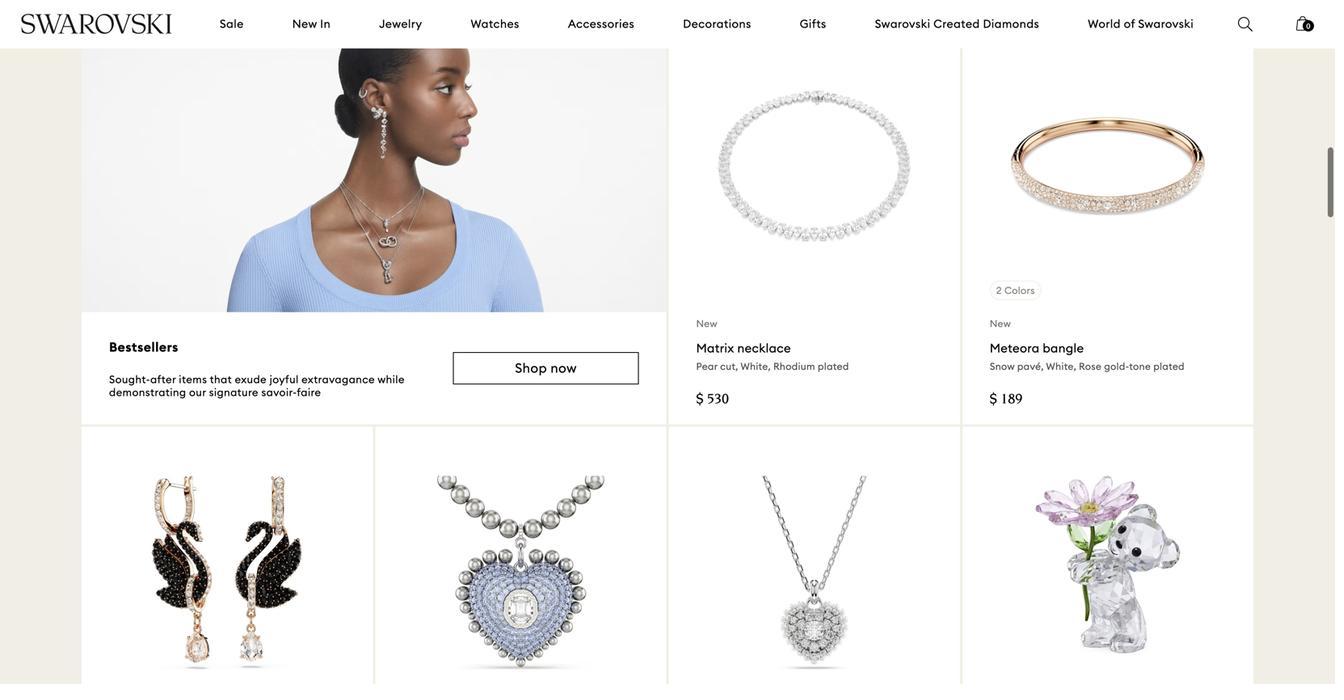Task type: vqa. For each thing, say whether or not it's contained in the screenshot.
Extravagance
yes



Task type: locate. For each thing, give the bounding box(es) containing it.
0 horizontal spatial plated
[[818, 361, 849, 373]]

white, down necklace
[[741, 361, 771, 373]]

sale link
[[220, 16, 244, 32]]

plated
[[818, 361, 849, 373], [1154, 361, 1185, 373]]

white,
[[741, 361, 771, 373], [1047, 361, 1077, 373]]

search image image
[[1239, 17, 1253, 32]]

white, inside the meteora bangle snow pavé, white, rose gold-tone plated
[[1047, 361, 1077, 373]]

swarovski created diamonds link
[[875, 16, 1040, 32]]

new left in
[[292, 17, 317, 31]]

after
[[150, 373, 176, 387]]

cut,
[[720, 361, 739, 373]]

white, down bangle
[[1047, 361, 1077, 373]]

1 horizontal spatial plated
[[1154, 361, 1185, 373]]

rose
[[1079, 361, 1102, 373]]

jewelry
[[379, 17, 422, 31]]

gold-
[[1105, 361, 1130, 373]]

joyful
[[270, 373, 299, 387]]

2 swarovski from the left
[[1139, 17, 1194, 31]]

1 horizontal spatial white,
[[1047, 361, 1077, 373]]

swarovski left created
[[875, 17, 931, 31]]

gifts
[[800, 17, 827, 31]]

plated right 'tone'
[[1154, 361, 1185, 373]]

1 horizontal spatial swarovski
[[1139, 17, 1194, 31]]

in
[[320, 17, 331, 31]]

1 plated from the left
[[818, 361, 849, 373]]

0 horizontal spatial white,
[[741, 361, 771, 373]]

extravagance
[[302, 373, 375, 387]]

sought-
[[109, 373, 150, 387]]

0 link
[[1297, 15, 1315, 42]]

matrix necklace pear cut, white, rhodium plated
[[697, 341, 849, 373]]

shop now
[[515, 360, 577, 377]]

1 white, from the left
[[741, 361, 771, 373]]

new in
[[292, 17, 331, 31]]

world of swarovski link
[[1088, 16, 1194, 32]]

decorations link
[[683, 16, 752, 32]]

snow
[[990, 361, 1015, 373]]

plated right "rhodium"
[[818, 361, 849, 373]]

decorations
[[683, 17, 752, 31]]

pear
[[697, 361, 718, 373]]

swarovski right of
[[1139, 17, 1194, 31]]

matrix
[[697, 341, 735, 356]]

swarovski created diamonds
[[875, 17, 1040, 31]]

pavé,
[[1018, 361, 1044, 373]]

sought-after items that exude joyful extravagance while demonstrating our signature savoir-faire
[[109, 373, 405, 399]]

new up meteora in the right of the page
[[990, 318, 1012, 330]]

tone
[[1130, 361, 1151, 373]]

2 horizontal spatial new
[[990, 318, 1012, 330]]

white, inside "matrix necklace pear cut, white, rhodium plated"
[[741, 361, 771, 373]]

demonstrating
[[109, 386, 186, 399]]

bestsellers
[[109, 339, 178, 356]]

new
[[292, 17, 317, 31], [697, 318, 718, 330], [990, 318, 1012, 330]]

0 horizontal spatial new
[[292, 17, 317, 31]]

watches
[[471, 17, 520, 31]]

now
[[551, 360, 577, 377]]

new up matrix
[[697, 318, 718, 330]]

gifts link
[[800, 16, 827, 32]]

of
[[1124, 17, 1136, 31]]

new for meteora
[[990, 318, 1012, 330]]

$ 189
[[990, 394, 1023, 408]]

bangle
[[1043, 341, 1085, 356]]

swarovski
[[875, 17, 931, 31], [1139, 17, 1194, 31]]

0 horizontal spatial swarovski
[[875, 17, 931, 31]]

jewelry link
[[379, 16, 422, 32]]

2 plated from the left
[[1154, 361, 1185, 373]]

2 white, from the left
[[1047, 361, 1077, 373]]

faire
[[297, 386, 321, 399]]

our
[[189, 386, 206, 399]]

new for matrix
[[697, 318, 718, 330]]

1 horizontal spatial new
[[697, 318, 718, 330]]



Task type: describe. For each thing, give the bounding box(es) containing it.
accessories
[[568, 17, 635, 31]]

while
[[378, 373, 405, 387]]

cart-mobile image image
[[1297, 16, 1310, 31]]

white, for necklace
[[741, 361, 771, 373]]

1 swarovski from the left
[[875, 17, 931, 31]]

shop now link
[[453, 353, 639, 385]]

diamonds
[[983, 17, 1040, 31]]

0
[[1307, 22, 1311, 30]]

necklace
[[738, 341, 791, 356]]

white, for bangle
[[1047, 361, 1077, 373]]

2 colors
[[997, 284, 1035, 297]]

meteora bangle snow pavé, white, rose gold-tone plated
[[990, 341, 1185, 373]]

plated inside "matrix necklace pear cut, white, rhodium plated"
[[818, 361, 849, 373]]

savoir-
[[261, 386, 297, 399]]

sale
[[220, 17, 244, 31]]

world of swarovski
[[1088, 17, 1194, 31]]

watches link
[[471, 16, 520, 32]]

signature
[[209, 386, 259, 399]]

that
[[210, 373, 232, 387]]

exude
[[235, 373, 267, 387]]

shop
[[515, 360, 547, 377]]

accessories link
[[568, 16, 635, 32]]

swarovski image
[[20, 14, 173, 34]]

$ 530
[[697, 394, 729, 408]]

bestsellers image
[[82, 21, 667, 312]]

created
[[934, 17, 980, 31]]

items
[[179, 373, 207, 387]]

new in link
[[292, 16, 331, 32]]

world
[[1088, 17, 1121, 31]]

rhodium
[[774, 361, 816, 373]]

meteora
[[990, 341, 1040, 356]]

plated inside the meteora bangle snow pavé, white, rose gold-tone plated
[[1154, 361, 1185, 373]]



